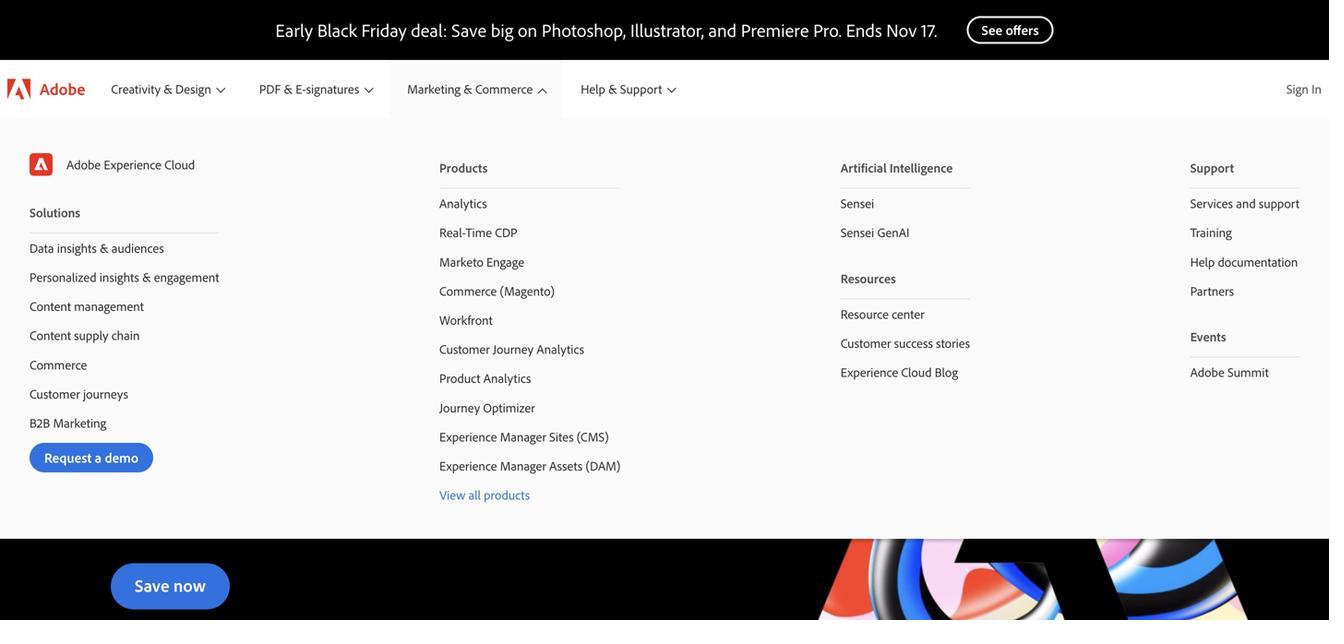 Task type: locate. For each thing, give the bounding box(es) containing it.
2 sensei from the top
[[841, 224, 874, 241]]

content management link
[[0, 292, 249, 321]]

1 horizontal spatial 17.
[[921, 18, 937, 42]]

1 horizontal spatial save
[[451, 18, 487, 42]]

view all products link
[[410, 480, 650, 510]]

content supply chain
[[30, 327, 140, 344]]

manager for assets
[[500, 458, 546, 474]]

customer inside customer journey analytics link
[[439, 341, 490, 357]]

1 vertical spatial marketing
[[53, 415, 106, 431]]

1 vertical spatial cloud
[[901, 364, 932, 380]]

1 vertical spatial illustrator,
[[244, 452, 326, 478]]

insights inside data insights & audiences 'link'
[[57, 240, 97, 256]]

17. down "experience manager assets (dam)" link
[[515, 483, 532, 509]]

ends down pro,
[[432, 483, 472, 509]]

2 horizontal spatial customer
[[841, 335, 891, 351]]

experience down journey optimizer
[[439, 429, 497, 445]]

manager down experience manager sites (cms)
[[500, 458, 546, 474]]

1 vertical spatial photoshop,
[[147, 452, 240, 478]]

0 vertical spatial photoshop,
[[542, 18, 626, 42]]

customer for customer journey analytics
[[439, 341, 490, 357]]

sensei inside "link"
[[841, 224, 874, 241]]

optimizer
[[483, 399, 535, 416]]

customer down workfront
[[439, 341, 490, 357]]

& left the e-
[[284, 81, 293, 97]]

1 horizontal spatial marketing
[[407, 81, 461, 97]]

commerce inside dropdown button
[[475, 81, 533, 97]]

black down early black friday deal. get 25% off. image
[[207, 333, 299, 384]]

0 vertical spatial premiere
[[741, 18, 809, 42]]

0 horizontal spatial see
[[537, 483, 567, 509]]

0 vertical spatial help
[[581, 81, 605, 97]]

0 horizontal spatial illustrator,
[[244, 452, 326, 478]]

manager
[[500, 429, 546, 445], [500, 458, 546, 474]]

save now link
[[111, 564, 230, 610]]

0 vertical spatial 17.
[[921, 18, 937, 42]]

adobe experience cloud
[[66, 156, 195, 172]]

marketing & commerce button
[[389, 60, 562, 118]]

1 vertical spatial and
[[1236, 195, 1256, 211]]

cloud
[[164, 156, 195, 172], [901, 364, 932, 380]]

help documentation link
[[1161, 247, 1329, 276]]

adobe, inc. image
[[7, 79, 30, 99]]

0 horizontal spatial black
[[207, 333, 299, 384]]

products
[[484, 487, 530, 503]]

customer inside customer success stories link
[[841, 335, 891, 351]]

illustrator,
[[630, 18, 704, 42], [244, 452, 326, 478]]

0 horizontal spatial 17.
[[515, 483, 532, 509]]

0 horizontal spatial support
[[620, 81, 662, 97]]

1 horizontal spatial help
[[1190, 254, 1215, 270]]

photoshop,
[[542, 18, 626, 42], [147, 452, 240, 478]]

1 horizontal spatial photoshop,
[[542, 18, 626, 42]]

& down early black friday deal: save big on photoshop, illustrator, and premiere pro. ends nov 17.
[[608, 81, 617, 97]]

help for help documentation
[[1190, 254, 1215, 270]]

marketo engage link
[[410, 247, 650, 276]]

0 horizontal spatial early
[[111, 333, 198, 384]]

time
[[466, 224, 492, 241]]

adobe link
[[0, 60, 93, 118]]

1 vertical spatial manager
[[500, 458, 546, 474]]

1 vertical spatial black
[[207, 333, 299, 384]]

first
[[142, 483, 173, 509]]

0 vertical spatial manager
[[500, 429, 546, 445]]

0 horizontal spatial ends
[[432, 483, 472, 509]]

0 horizontal spatial and
[[468, 452, 499, 478]]

sensei left genai
[[841, 224, 874, 241]]

see down for in the bottom left of the page
[[537, 483, 567, 509]]

1 horizontal spatial early
[[275, 18, 313, 42]]

25%
[[180, 384, 255, 435]]

early
[[275, 18, 313, 42], [111, 333, 198, 384]]

content management
[[30, 298, 144, 314]]

buy photoshop, illustrator, or premiere pro, and save for the first six months.
[[111, 452, 567, 509]]

experience
[[104, 156, 161, 172], [841, 364, 898, 380], [439, 429, 497, 445], [439, 458, 497, 474]]

0 horizontal spatial photoshop,
[[147, 452, 240, 478]]

experience down customer success stories link
[[841, 364, 898, 380]]

nov
[[886, 18, 917, 42], [476, 483, 510, 509]]

cloud down "success"
[[901, 364, 932, 380]]

offers
[[1006, 21, 1039, 39]]

journey optimizer
[[439, 399, 535, 416]]

solutions
[[30, 204, 80, 220]]

support up services on the right of page
[[1190, 160, 1234, 176]]

sensei for sensei genai
[[841, 224, 874, 241]]

& for marketing
[[464, 81, 472, 97]]

events heading
[[1190, 317, 1300, 358]]

photoshop, up six
[[147, 452, 240, 478]]

early for early black friday deal. get 25% off.
[[111, 333, 198, 384]]

black up signatures
[[317, 18, 357, 42]]

& up 'products'
[[464, 81, 472, 97]]

commerce (magento) link
[[410, 276, 650, 306]]

1 horizontal spatial black
[[317, 18, 357, 42]]

product analytics link
[[410, 364, 650, 393]]

journey down workfront 'link'
[[493, 341, 534, 357]]

supply
[[74, 327, 108, 344]]

0 vertical spatial ends
[[846, 18, 882, 42]]

2 manager from the top
[[500, 458, 546, 474]]

commerce up customer journeys
[[30, 357, 87, 373]]

illustrator, up help & support dropdown button
[[630, 18, 704, 42]]

pdf & e-signatures button
[[241, 60, 389, 118]]

marketing inside marketing & commerce dropdown button
[[407, 81, 461, 97]]

17.
[[921, 18, 937, 42], [515, 483, 532, 509]]

& inside 'link'
[[100, 240, 109, 256]]

black for save
[[317, 18, 357, 42]]

photoshop, right on
[[542, 18, 626, 42]]

analytics
[[439, 195, 487, 211], [537, 341, 584, 357], [483, 370, 531, 386]]

1 vertical spatial journey
[[439, 399, 480, 416]]

0 vertical spatial and
[[708, 18, 737, 42]]

commerce down big
[[475, 81, 533, 97]]

0 vertical spatial illustrator,
[[630, 18, 704, 42]]

illustrator, inside 'buy photoshop, illustrator, or premiere pro, and save for the first six months.'
[[244, 452, 326, 478]]

events
[[1190, 329, 1226, 345]]

services and support
[[1190, 195, 1300, 211]]

services
[[1190, 195, 1233, 211]]

& inside popup button
[[164, 81, 172, 97]]

experience manager sites (cms) link
[[410, 422, 650, 451]]

1 horizontal spatial support
[[1190, 160, 1234, 176]]

1 horizontal spatial and
[[708, 18, 737, 42]]

0 horizontal spatial cloud
[[164, 156, 195, 172]]

1 sensei from the top
[[841, 195, 874, 211]]

off.
[[265, 384, 318, 435]]

product analytics
[[439, 370, 531, 386]]

or
[[330, 452, 347, 478]]

save left big
[[451, 18, 487, 42]]

1 vertical spatial commerce
[[439, 283, 497, 299]]

customer up the b2b marketing
[[30, 386, 80, 402]]

manager for sites
[[500, 429, 546, 445]]

real-time cdp
[[439, 224, 517, 241]]

illustrator, left or
[[244, 452, 326, 478]]

stories
[[936, 335, 970, 351]]

& left "audiences" at the top of page
[[100, 240, 109, 256]]

0 horizontal spatial insights
[[57, 240, 97, 256]]

support inside "support" heading
[[1190, 160, 1234, 176]]

2 vertical spatial analytics
[[483, 370, 531, 386]]

1 vertical spatial sensei
[[841, 224, 874, 241]]

adobe for adobe summit
[[1190, 364, 1225, 380]]

adobe up solutions
[[66, 156, 101, 172]]

1 manager from the top
[[500, 429, 546, 445]]

content down personalized
[[30, 298, 71, 314]]

experience up all
[[439, 458, 497, 474]]

sensei genai
[[841, 224, 910, 241]]

experience cloud blog link
[[811, 358, 1000, 387]]

experience for experience cloud blog
[[841, 364, 898, 380]]

product
[[439, 370, 480, 386]]

help down early black friday deal: save big on photoshop, illustrator, and premiere pro. ends nov 17.
[[581, 81, 605, 97]]

analytics link
[[410, 189, 650, 218]]

deal:
[[411, 18, 447, 42]]

sensei for sensei
[[841, 195, 874, 211]]

marketing down deal:
[[407, 81, 461, 97]]

1 horizontal spatial customer
[[439, 341, 490, 357]]

photoshop, inside 'buy photoshop, illustrator, or premiere pro, and save for the first six months.'
[[147, 452, 240, 478]]

& for pdf
[[284, 81, 293, 97]]

buy
[[111, 452, 142, 478]]

support inside help & support dropdown button
[[620, 81, 662, 97]]

0 vertical spatial content
[[30, 298, 71, 314]]

sign
[[1286, 81, 1309, 97]]

solutions heading
[[30, 192, 219, 233]]

premiere right or
[[352, 452, 427, 478]]

0 vertical spatial support
[[620, 81, 662, 97]]

0 vertical spatial marketing
[[407, 81, 461, 97]]

0 horizontal spatial nov
[[476, 483, 510, 509]]

commerce inside 'link'
[[30, 357, 87, 373]]

(magento)
[[500, 283, 555, 299]]

and inside 'buy photoshop, illustrator, or premiere pro, and save for the first six months.'
[[468, 452, 499, 478]]

premiere left 'pro.'
[[741, 18, 809, 42]]

see for see offers
[[982, 21, 1003, 39]]

1 horizontal spatial insights
[[99, 269, 139, 285]]

1 vertical spatial 17.
[[515, 483, 532, 509]]

request
[[44, 449, 92, 467]]

0 horizontal spatial help
[[581, 81, 605, 97]]

help
[[581, 81, 605, 97], [1190, 254, 1215, 270]]

insights inside personalized insights & engagement link
[[99, 269, 139, 285]]

2 vertical spatial and
[[468, 452, 499, 478]]

1 vertical spatial save
[[135, 575, 169, 597]]

adobe down events
[[1190, 364, 1225, 380]]

management
[[74, 298, 144, 314]]

1 vertical spatial insights
[[99, 269, 139, 285]]

insights down data insights & audiences 'link' on the left of the page
[[99, 269, 139, 285]]

sensei up sensei genai
[[841, 195, 874, 211]]

insights
[[57, 240, 97, 256], [99, 269, 139, 285]]

0 vertical spatial nov
[[886, 18, 917, 42]]

see
[[982, 21, 1003, 39], [537, 483, 567, 509]]

marketo engage
[[439, 254, 524, 270]]

1 vertical spatial early
[[111, 333, 198, 384]]

journey down product
[[439, 399, 480, 416]]

1 content from the top
[[30, 298, 71, 314]]

manager up save
[[500, 429, 546, 445]]

0 vertical spatial cloud
[[164, 156, 195, 172]]

adobe right adobe, inc. image
[[40, 78, 85, 99]]

1 horizontal spatial ends
[[846, 18, 882, 42]]

friday
[[361, 18, 407, 42], [309, 333, 414, 384]]

0 vertical spatial early
[[275, 18, 313, 42]]

customer inside customer journeys link
[[30, 386, 80, 402]]

0 horizontal spatial premiere
[[352, 452, 427, 478]]

help down training
[[1190, 254, 1215, 270]]

0 horizontal spatial journey
[[439, 399, 480, 416]]

early inside early black friday deal. get 25% off.
[[111, 333, 198, 384]]

insights up personalized
[[57, 240, 97, 256]]

content
[[30, 298, 71, 314], [30, 327, 71, 344]]

2 vertical spatial commerce
[[30, 357, 87, 373]]

0 vertical spatial insights
[[57, 240, 97, 256]]

help documentation
[[1190, 254, 1298, 270]]

0 vertical spatial sensei
[[841, 195, 874, 211]]

for
[[545, 452, 567, 478]]

personalized
[[30, 269, 97, 285]]

help inside dropdown button
[[581, 81, 605, 97]]

0 vertical spatial journey
[[493, 341, 534, 357]]

the
[[111, 483, 138, 509]]

& for help
[[608, 81, 617, 97]]

2 content from the top
[[30, 327, 71, 344]]

customer journey analytics link
[[410, 335, 650, 364]]

0 vertical spatial adobe
[[40, 78, 85, 99]]

friday inside early black friday deal. get 25% off.
[[309, 333, 414, 384]]

commerce (magento)
[[439, 283, 555, 299]]

black inside early black friday deal. get 25% off.
[[207, 333, 299, 384]]

ends
[[846, 18, 882, 42], [432, 483, 472, 509]]

2 horizontal spatial and
[[1236, 195, 1256, 211]]

1 vertical spatial friday
[[309, 333, 414, 384]]

ends right 'pro.'
[[846, 18, 882, 42]]

1 horizontal spatial see
[[982, 21, 1003, 39]]

& left design
[[164, 81, 172, 97]]

1 vertical spatial see
[[537, 483, 567, 509]]

content left supply
[[30, 327, 71, 344]]

1 vertical spatial nov
[[476, 483, 510, 509]]

1 horizontal spatial illustrator,
[[630, 18, 704, 42]]

customer down resource
[[841, 335, 891, 351]]

marketing down customer journeys
[[53, 415, 106, 431]]

1 vertical spatial content
[[30, 327, 71, 344]]

0 horizontal spatial marketing
[[53, 415, 106, 431]]

analytics down workfront 'link'
[[537, 341, 584, 357]]

see left offers on the right
[[982, 21, 1003, 39]]

early black friday deal. get 25% off.
[[111, 333, 506, 435]]

early for early black friday deal: save big on photoshop, illustrator, and premiere pro. ends nov 17.
[[275, 18, 313, 42]]

0 vertical spatial commerce
[[475, 81, 533, 97]]

terms
[[111, 513, 158, 539]]

17. left the see offers link at the top of page
[[921, 18, 937, 42]]

(dam)
[[586, 458, 621, 474]]

1 vertical spatial adobe
[[66, 156, 101, 172]]

analytics up real-
[[439, 195, 487, 211]]

customer
[[841, 335, 891, 351], [439, 341, 490, 357], [30, 386, 80, 402]]

0 vertical spatial save
[[451, 18, 487, 42]]

commerce for commerce 'link'
[[30, 357, 87, 373]]

1 horizontal spatial journey
[[493, 341, 534, 357]]

2 vertical spatial adobe
[[1190, 364, 1225, 380]]

1 horizontal spatial nov
[[886, 18, 917, 42]]

& down "audiences" at the top of page
[[142, 269, 151, 285]]

sensei
[[841, 195, 874, 211], [841, 224, 874, 241]]

assets
[[549, 458, 583, 474]]

1 horizontal spatial premiere
[[741, 18, 809, 42]]

save left now
[[135, 575, 169, 597]]

data
[[30, 240, 54, 256]]

save now
[[135, 575, 206, 597]]

help & support button
[[562, 60, 692, 118]]

1 vertical spatial premiere
[[352, 452, 427, 478]]

black
[[317, 18, 357, 42], [207, 333, 299, 384]]

& for creativity
[[164, 81, 172, 97]]

1 vertical spatial help
[[1190, 254, 1215, 270]]

0 horizontal spatial customer
[[30, 386, 80, 402]]

ends nov 17.
[[427, 483, 537, 509]]

adobe for adobe
[[40, 78, 85, 99]]

blog
[[935, 364, 958, 380]]

friday for deal.
[[309, 333, 414, 384]]

1 vertical spatial support
[[1190, 160, 1234, 176]]

cloud up solutions heading at the top of page
[[164, 156, 195, 172]]

0 vertical spatial friday
[[361, 18, 407, 42]]

0 vertical spatial see
[[982, 21, 1003, 39]]

commerce up workfront
[[439, 283, 497, 299]]

see inside see terms
[[537, 483, 567, 509]]

services and support link
[[1161, 189, 1329, 218]]

analytics up optimizer
[[483, 370, 531, 386]]

0 vertical spatial black
[[317, 18, 357, 42]]

support down early black friday deal: save big on photoshop, illustrator, and premiere pro. ends nov 17.
[[620, 81, 662, 97]]

content for content management
[[30, 298, 71, 314]]



Task type: vqa. For each thing, say whether or not it's contained in the screenshot.
management
yes



Task type: describe. For each thing, give the bounding box(es) containing it.
success
[[894, 335, 933, 351]]

engage
[[486, 254, 524, 270]]

commerce link
[[0, 350, 249, 379]]

save
[[503, 452, 540, 478]]

months.
[[203, 483, 271, 509]]

sensei link
[[811, 189, 1000, 218]]

see terms
[[111, 483, 567, 539]]

experience for experience manager sites (cms)
[[439, 429, 497, 445]]

adobe summit
[[1190, 364, 1269, 380]]

experience manager assets (dam)
[[439, 458, 621, 474]]

pdf
[[259, 81, 281, 97]]

now
[[173, 575, 206, 597]]

resources
[[841, 270, 896, 286]]

artificial intelligence
[[841, 160, 953, 176]]

all
[[468, 487, 481, 503]]

big
[[491, 18, 514, 42]]

see for see terms
[[537, 483, 567, 509]]

creativity
[[111, 81, 161, 97]]

six
[[178, 483, 199, 509]]

center
[[892, 306, 924, 322]]

and inside the main element
[[1236, 195, 1256, 211]]

personalized insights & engagement
[[30, 269, 219, 285]]

request a demo link
[[30, 443, 153, 473]]

workfront
[[439, 312, 493, 328]]

marketing inside the b2b marketing link
[[53, 415, 106, 431]]

demo
[[105, 449, 138, 467]]

(cms)
[[577, 429, 609, 445]]

content for content supply chain
[[30, 327, 71, 344]]

training
[[1190, 224, 1232, 241]]

help & support
[[581, 81, 662, 97]]

insights for data
[[57, 240, 97, 256]]

experience manager sites (cms)
[[439, 429, 609, 445]]

0 horizontal spatial save
[[135, 575, 169, 597]]

audiences
[[112, 240, 164, 256]]

creativity & design
[[111, 81, 211, 97]]

b2b
[[30, 415, 50, 431]]

training link
[[1161, 218, 1329, 247]]

support heading
[[1190, 148, 1300, 189]]

marketo
[[439, 254, 484, 270]]

products heading
[[439, 148, 621, 189]]

real-
[[439, 224, 466, 241]]

insights for personalized
[[99, 269, 139, 285]]

design
[[175, 81, 211, 97]]

early black friday deal. get 25% off. image
[[111, 252, 328, 312]]

see terms link
[[111, 483, 567, 539]]

data insights & audiences link
[[0, 233, 249, 263]]

request a demo
[[44, 449, 138, 467]]

resource center link
[[811, 299, 1000, 329]]

adobe for adobe experience cloud
[[66, 156, 101, 172]]

a
[[95, 449, 102, 467]]

customer for customer success stories
[[841, 335, 891, 351]]

1 vertical spatial ends
[[432, 483, 472, 509]]

view
[[439, 487, 465, 503]]

see offers
[[982, 21, 1039, 39]]

get
[[111, 384, 171, 435]]

cdp
[[495, 224, 517, 241]]

partners link
[[1161, 276, 1329, 306]]

experience cloud blog
[[841, 364, 958, 380]]

premiere inside 'buy photoshop, illustrator, or premiere pro, and save for the first six months.'
[[352, 452, 427, 478]]

e-
[[296, 81, 306, 97]]

see offers link
[[967, 16, 1054, 44]]

data insights & audiences
[[30, 240, 164, 256]]

intelligence
[[890, 160, 953, 176]]

help for help & support
[[581, 81, 605, 97]]

1 vertical spatial analytics
[[537, 341, 584, 357]]

experience for experience manager assets (dam)
[[439, 458, 497, 474]]

journeys
[[83, 386, 128, 402]]

resources heading
[[841, 258, 970, 299]]

journey optimizer link
[[410, 393, 650, 422]]

pro.
[[813, 18, 842, 42]]

view all products
[[439, 487, 530, 503]]

adobe experience cloud link
[[0, 148, 249, 181]]

documentation
[[1218, 254, 1298, 270]]

adobe summit link
[[1161, 358, 1329, 387]]

b2b marketing
[[30, 415, 106, 431]]

personalized insights & engagement link
[[0, 263, 249, 292]]

deal.
[[423, 333, 506, 384]]

friday for deal:
[[361, 18, 407, 42]]

pdf & e-signatures
[[259, 81, 359, 97]]

on
[[518, 18, 537, 42]]

resource
[[841, 306, 889, 322]]

.
[[158, 513, 162, 539]]

customer journeys
[[30, 386, 128, 402]]

genai
[[877, 224, 910, 241]]

experience up solutions heading at the top of page
[[104, 156, 161, 172]]

main element
[[0, 60, 1329, 539]]

1 horizontal spatial cloud
[[901, 364, 932, 380]]

pro,
[[432, 452, 463, 478]]

partners
[[1190, 283, 1234, 299]]

black for get
[[207, 333, 299, 384]]

commerce for commerce (magento)
[[439, 283, 497, 299]]

real-time cdp link
[[410, 218, 650, 247]]

experience manager assets (dam) link
[[410, 451, 650, 480]]

customer journeys link
[[0, 379, 249, 408]]

0 vertical spatial analytics
[[439, 195, 487, 211]]

artificial intelligence heading
[[841, 148, 970, 189]]

customer success stories link
[[811, 329, 1000, 358]]

sites
[[549, 429, 574, 445]]

customer for customer journeys
[[30, 386, 80, 402]]



